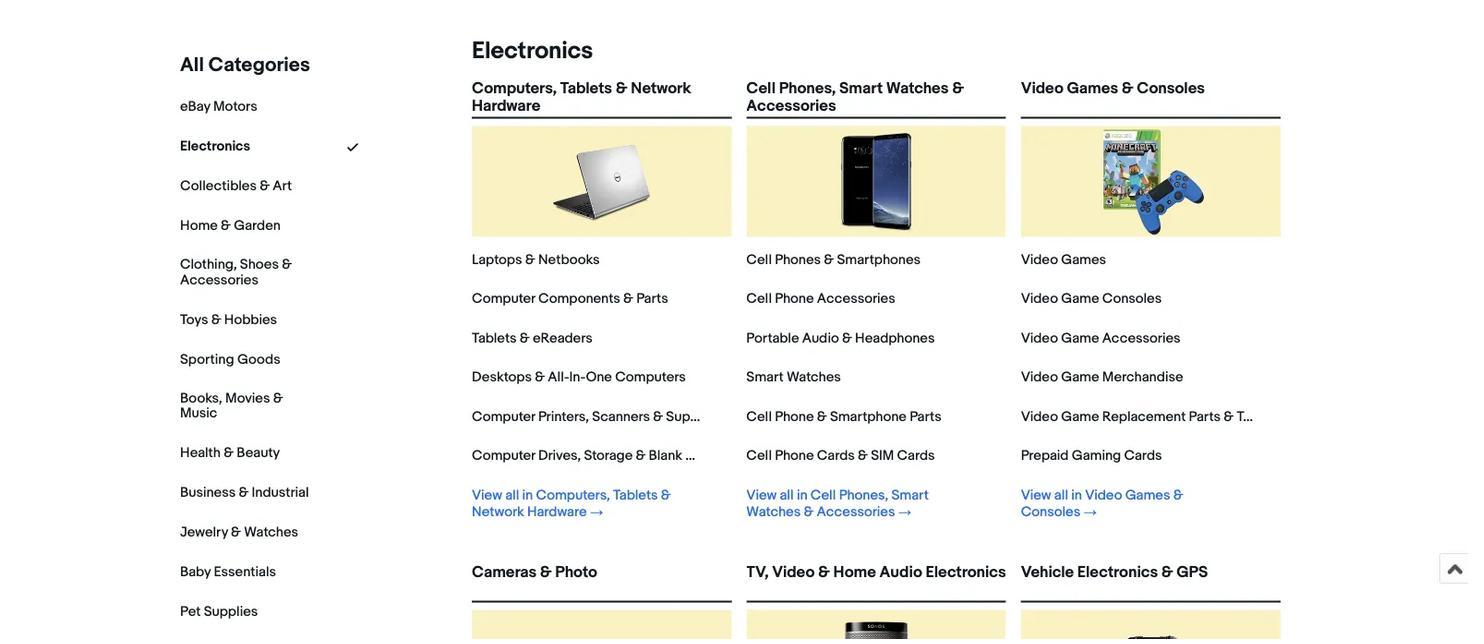 Task type: describe. For each thing, give the bounding box(es) containing it.
computer printers, scanners & supplies
[[472, 408, 720, 425]]

collectibles & art
[[180, 177, 292, 194]]

game for replacement
[[1061, 408, 1099, 425]]

smart watches link
[[747, 369, 841, 386]]

desktops
[[472, 369, 532, 386]]

replacement
[[1102, 408, 1186, 425]]

network inside the view all in computers, tablets & network hardware
[[472, 503, 524, 520]]

cell inside view all in cell phones, smart watches & accessories
[[811, 487, 836, 503]]

accessories inside "clothing, shoes & accessories"
[[180, 271, 259, 288]]

one
[[586, 369, 612, 386]]

computers, tablets & network hardware link
[[472, 79, 732, 116]]

jewelry & watches link
[[180, 524, 298, 541]]

view all in computers, tablets & network hardware
[[472, 487, 671, 520]]

netbooks
[[538, 251, 600, 268]]

tv, video & home audio electronics link
[[747, 563, 1006, 597]]

music
[[180, 405, 217, 422]]

phones, inside cell phones, smart watches & accessories
[[779, 79, 836, 98]]

video for video game replacement parts & tools
[[1021, 408, 1058, 425]]

view all in cell phones, smart watches & accessories
[[747, 487, 929, 520]]

2 cards from the left
[[897, 447, 935, 464]]

parts for video game replacement parts & tools
[[1189, 408, 1221, 425]]

video game replacement parts & tools link
[[1021, 408, 1270, 425]]

cell for cell phone & smartphone parts
[[747, 408, 772, 425]]

video for video games & consoles
[[1021, 79, 1064, 98]]

computers
[[615, 369, 686, 386]]

hobbies
[[224, 311, 277, 328]]

in for hardware
[[522, 487, 533, 503]]

watches inside view all in cell phones, smart watches & accessories
[[747, 503, 801, 520]]

portable audio & headphones link
[[747, 330, 935, 346]]

cell phone cards & sim cards
[[747, 447, 935, 464]]

cell phone & smartphone parts
[[747, 408, 942, 425]]

clothing, shoes & accessories link
[[180, 256, 309, 288]]

tablets inside the view all in computers, tablets & network hardware
[[613, 487, 658, 503]]

cell for cell phone cards & sim cards
[[747, 447, 772, 464]]

books, movies & music link
[[180, 390, 309, 422]]

0 horizontal spatial audio
[[802, 330, 839, 346]]

industrial
[[252, 484, 309, 501]]

cell phones & smartphones
[[747, 251, 921, 268]]

drives,
[[538, 447, 581, 464]]

pet supplies
[[180, 604, 258, 620]]

consoles inside view all in video games & consoles
[[1021, 503, 1081, 520]]

media
[[686, 447, 725, 464]]

storage
[[584, 447, 633, 464]]

laptops
[[472, 251, 522, 268]]

computers, tablets & network hardware
[[472, 79, 691, 116]]

in-
[[569, 369, 586, 386]]

cell for cell phone accessories
[[747, 290, 772, 307]]

view all in video games & consoles link
[[1021, 487, 1255, 520]]

electronics up vehicle electronics & gps image
[[1078, 563, 1158, 582]]

in for &
[[797, 487, 808, 503]]

clothing,
[[180, 256, 237, 272]]

baby essentials link
[[180, 564, 276, 581]]

toys
[[180, 311, 208, 328]]

video games & consoles image
[[1096, 126, 1206, 237]]

sporting
[[180, 351, 234, 367]]

& inside view all in cell phones, smart watches & accessories
[[804, 503, 814, 520]]

ebay motors link
[[180, 98, 257, 115]]

pet supplies link
[[180, 604, 258, 620]]

cell phone accessories link
[[747, 290, 896, 307]]

accessories inside cell phones, smart watches & accessories
[[747, 97, 836, 116]]

toys & hobbies
[[180, 311, 277, 328]]

video game accessories link
[[1021, 330, 1181, 346]]

view inside view all in video games & consoles
[[1021, 487, 1052, 503]]

game for accessories
[[1061, 330, 1099, 346]]

computer components & parts
[[472, 290, 668, 307]]

video for video games
[[1021, 251, 1058, 268]]

baby essentials
[[180, 564, 276, 581]]

network inside computers, tablets & network hardware
[[631, 79, 691, 98]]

jewelry
[[180, 524, 228, 541]]

& inside "clothing, shoes & accessories"
[[282, 256, 292, 272]]

video game consoles
[[1021, 290, 1162, 307]]

watches inside cell phones, smart watches & accessories
[[886, 79, 949, 98]]

cell phone & smartphone parts link
[[747, 408, 942, 425]]

garden
[[234, 217, 281, 234]]

games inside view all in video games & consoles
[[1125, 487, 1171, 503]]

cell phones & smartphones link
[[747, 251, 921, 268]]

1 horizontal spatial parts
[[910, 408, 942, 425]]

tv, video & home audio electronics
[[747, 563, 1006, 582]]

tablets inside computers, tablets & network hardware
[[560, 79, 612, 98]]

video games & consoles link
[[1021, 79, 1281, 113]]

merchandise
[[1102, 369, 1184, 386]]

video for video game consoles
[[1021, 290, 1058, 307]]

prepaid gaming cards link
[[1021, 447, 1162, 464]]

phones, inside view all in cell phones, smart watches & accessories
[[839, 487, 889, 503]]

in inside view all in video games & consoles
[[1072, 487, 1082, 503]]

1 vertical spatial audio
[[880, 563, 922, 582]]

video game accessories
[[1021, 330, 1181, 346]]

tablets & ereaders
[[472, 330, 593, 346]]

all categories
[[180, 53, 310, 77]]

1 vertical spatial consoles
[[1102, 290, 1162, 307]]

laptops & netbooks link
[[472, 251, 600, 268]]

0 vertical spatial electronics link
[[465, 36, 593, 65]]

cards for cell phones, smart watches & accessories
[[817, 447, 855, 464]]

art
[[273, 177, 292, 194]]

cell phone cards & sim cards link
[[747, 447, 935, 464]]

headphones
[[855, 330, 935, 346]]

computer drives, storage & blank media
[[472, 447, 725, 464]]

all-
[[548, 369, 569, 386]]

desktops & all-in-one computers link
[[472, 369, 686, 386]]

view all in computers, tablets & network hardware link
[[472, 487, 706, 520]]

tablets & ereaders link
[[472, 330, 593, 346]]

video games link
[[1021, 251, 1106, 268]]

pet
[[180, 604, 201, 620]]

cell for cell phones & smartphones
[[747, 251, 772, 268]]

1 vertical spatial supplies
[[204, 604, 258, 620]]

smart inside view all in cell phones, smart watches & accessories
[[892, 487, 929, 503]]

parts for computer components & parts
[[636, 290, 668, 307]]



Task type: vqa. For each thing, say whether or not it's contained in the screenshot.
3rd Phone
yes



Task type: locate. For each thing, give the bounding box(es) containing it.
1 vertical spatial network
[[472, 503, 524, 520]]

books,
[[180, 390, 222, 406]]

3 in from the left
[[1072, 487, 1082, 503]]

sim
[[871, 447, 894, 464]]

0 vertical spatial audio
[[802, 330, 839, 346]]

audio down cell phone accessories link
[[802, 330, 839, 346]]

cards right sim
[[897, 447, 935, 464]]

2 horizontal spatial cards
[[1124, 447, 1162, 464]]

games for video games
[[1061, 251, 1106, 268]]

game down video games link
[[1061, 290, 1099, 307]]

cell phones, smart watches & accessories link
[[747, 79, 1006, 116]]

0 horizontal spatial smart
[[747, 369, 784, 386]]

hardware inside the view all in computers, tablets & network hardware
[[527, 503, 587, 520]]

all inside the view all in computers, tablets & network hardware
[[505, 487, 519, 503]]

view all in cell phones, smart watches & accessories link
[[747, 487, 980, 520]]

1 horizontal spatial supplies
[[666, 408, 720, 425]]

portable
[[747, 330, 799, 346]]

smart watches
[[747, 369, 841, 386]]

electronics link up computers, tablets & network hardware
[[465, 36, 593, 65]]

computer for computer components & parts
[[472, 290, 535, 307]]

scanners
[[592, 408, 650, 425]]

2 phone from the top
[[775, 408, 814, 425]]

1 horizontal spatial smart
[[839, 79, 883, 98]]

electronics up computers, tablets & network hardware
[[472, 36, 593, 65]]

computer components & parts link
[[472, 290, 668, 307]]

0 horizontal spatial view
[[472, 487, 502, 503]]

0 vertical spatial computers,
[[472, 79, 557, 98]]

2 vertical spatial computer
[[472, 447, 535, 464]]

video for video game merchandise
[[1021, 369, 1058, 386]]

0 vertical spatial tablets
[[560, 79, 612, 98]]

phone for &
[[775, 408, 814, 425]]

electronics
[[472, 36, 593, 65], [180, 138, 250, 154], [926, 563, 1006, 582], [1078, 563, 1158, 582]]

2 horizontal spatial smart
[[892, 487, 929, 503]]

view up cameras
[[472, 487, 502, 503]]

phone for cards
[[775, 447, 814, 464]]

electronics up collectibles on the top
[[180, 138, 250, 154]]

& inside cell phones, smart watches & accessories
[[952, 79, 964, 98]]

phones
[[775, 251, 821, 268]]

1 horizontal spatial in
[[797, 487, 808, 503]]

home up tv, video & home audio electronics image at right
[[834, 563, 876, 582]]

computer drives, storage & blank media link
[[472, 447, 725, 464]]

0 horizontal spatial home
[[180, 217, 218, 234]]

1 vertical spatial games
[[1061, 251, 1106, 268]]

laptops & netbooks
[[472, 251, 600, 268]]

printers,
[[538, 408, 589, 425]]

business & industrial link
[[180, 484, 309, 501]]

3 phone from the top
[[775, 447, 814, 464]]

0 vertical spatial hardware
[[472, 97, 540, 116]]

1 vertical spatial smart
[[747, 369, 784, 386]]

cameras & photo link
[[472, 563, 732, 597]]

1 horizontal spatial phones,
[[839, 487, 889, 503]]

motors
[[213, 98, 257, 115]]

prepaid
[[1021, 447, 1069, 464]]

computer left drives,
[[472, 447, 535, 464]]

cell phones, smart watches & accessories image
[[821, 126, 932, 237]]

parts right components
[[636, 290, 668, 307]]

supplies up the media
[[666, 408, 720, 425]]

0 vertical spatial smart
[[839, 79, 883, 98]]

all inside view all in cell phones, smart watches & accessories
[[780, 487, 794, 503]]

computer down desktops
[[472, 408, 535, 425]]

home & garden link
[[180, 217, 281, 234]]

0 horizontal spatial electronics link
[[180, 138, 250, 154]]

1 horizontal spatial all
[[780, 487, 794, 503]]

3 cards from the left
[[1124, 447, 1162, 464]]

1 vertical spatial electronics link
[[180, 138, 250, 154]]

tablets
[[560, 79, 612, 98], [472, 330, 517, 346], [613, 487, 658, 503]]

phone for accessories
[[775, 290, 814, 307]]

tv, video & home audio electronics image
[[821, 610, 932, 639]]

computers,
[[472, 79, 557, 98], [536, 487, 610, 503]]

electronics left vehicle
[[926, 563, 1006, 582]]

all up cameras
[[505, 487, 519, 503]]

movies
[[225, 390, 270, 406]]

gps
[[1177, 563, 1208, 582]]

gaming
[[1072, 447, 1121, 464]]

supplies
[[666, 408, 720, 425], [204, 604, 258, 620]]

supplies down baby essentials
[[204, 604, 258, 620]]

1 in from the left
[[522, 487, 533, 503]]

computer for computer drives, storage & blank media
[[472, 447, 535, 464]]

home up clothing,
[[180, 217, 218, 234]]

blank
[[649, 447, 683, 464]]

home
[[180, 217, 218, 234], [834, 563, 876, 582]]

all inside view all in video games & consoles
[[1055, 487, 1069, 503]]

view all in video games & consoles
[[1021, 487, 1184, 520]]

3 game from the top
[[1061, 369, 1099, 386]]

games for video games & consoles
[[1067, 79, 1119, 98]]

view up tv,
[[747, 487, 777, 503]]

0 horizontal spatial in
[[522, 487, 533, 503]]

components
[[538, 290, 620, 307]]

accessories
[[747, 97, 836, 116], [180, 271, 259, 288], [817, 290, 896, 307], [1102, 330, 1181, 346], [817, 503, 896, 520]]

2 horizontal spatial tablets
[[613, 487, 658, 503]]

cameras
[[472, 563, 537, 582]]

video
[[1021, 79, 1064, 98], [1021, 251, 1058, 268], [1021, 290, 1058, 307], [1021, 330, 1058, 346], [1021, 369, 1058, 386], [1021, 408, 1058, 425], [1085, 487, 1122, 503], [772, 563, 815, 582]]

hardware
[[472, 97, 540, 116], [527, 503, 587, 520]]

cameras & photo
[[472, 563, 597, 582]]

2 horizontal spatial view
[[1021, 487, 1052, 503]]

cell inside cell phones, smart watches & accessories
[[747, 79, 776, 98]]

health & beauty
[[180, 445, 280, 461]]

1 horizontal spatial tablets
[[560, 79, 612, 98]]

0 vertical spatial games
[[1067, 79, 1119, 98]]

all down cell phone cards & sim cards link
[[780, 487, 794, 503]]

all for &
[[780, 487, 794, 503]]

in down 'prepaid gaming cards'
[[1072, 487, 1082, 503]]

3 computer from the top
[[472, 447, 535, 464]]

0 vertical spatial computer
[[472, 290, 535, 307]]

electronics link up collectibles on the top
[[180, 138, 250, 154]]

1 horizontal spatial electronics link
[[465, 36, 593, 65]]

all down prepaid
[[1055, 487, 1069, 503]]

all for hardware
[[505, 487, 519, 503]]

game for merchandise
[[1061, 369, 1099, 386]]

audio up tv, video & home audio electronics image at right
[[880, 563, 922, 582]]

parts
[[636, 290, 668, 307], [910, 408, 942, 425], [1189, 408, 1221, 425]]

in inside the view all in computers, tablets & network hardware
[[522, 487, 533, 503]]

2 all from the left
[[780, 487, 794, 503]]

& inside the view all in computers, tablets & network hardware
[[661, 487, 671, 503]]

cards down cell phone & smartphone parts link
[[817, 447, 855, 464]]

1 vertical spatial phones,
[[839, 487, 889, 503]]

computers, tablets & network hardware image
[[546, 126, 657, 237]]

video inside view all in video games & consoles
[[1085, 487, 1122, 503]]

watches
[[886, 79, 949, 98], [787, 369, 841, 386], [747, 503, 801, 520], [244, 524, 298, 541]]

collectibles
[[180, 177, 257, 194]]

cell phones, smart watches & accessories
[[747, 79, 964, 116]]

& inside books, movies & music
[[273, 390, 283, 406]]

essentials
[[214, 564, 276, 581]]

view for &
[[747, 487, 777, 503]]

game down video game accessories link
[[1061, 369, 1099, 386]]

1 vertical spatial tablets
[[472, 330, 517, 346]]

collectibles & art link
[[180, 177, 292, 194]]

0 horizontal spatial cards
[[817, 447, 855, 464]]

video games & consoles
[[1021, 79, 1205, 98]]

phone down cell phone & smartphone parts link
[[775, 447, 814, 464]]

health & beauty link
[[180, 445, 280, 461]]

4 game from the top
[[1061, 408, 1099, 425]]

parts left the tools
[[1189, 408, 1221, 425]]

2 vertical spatial smart
[[892, 487, 929, 503]]

0 vertical spatial phone
[[775, 290, 814, 307]]

in down cell phone cards & sim cards link
[[797, 487, 808, 503]]

video for video game accessories
[[1021, 330, 1058, 346]]

2 vertical spatial phone
[[775, 447, 814, 464]]

view for hardware
[[472, 487, 502, 503]]

0 horizontal spatial tablets
[[472, 330, 517, 346]]

view inside the view all in computers, tablets & network hardware
[[472, 487, 502, 503]]

1 vertical spatial home
[[834, 563, 876, 582]]

1 horizontal spatial view
[[747, 487, 777, 503]]

1 view from the left
[[472, 487, 502, 503]]

2 vertical spatial games
[[1125, 487, 1171, 503]]

phone down "smart watches" link
[[775, 408, 814, 425]]

cell for cell phones, smart watches & accessories
[[747, 79, 776, 98]]

health
[[180, 445, 221, 461]]

1 phone from the top
[[775, 290, 814, 307]]

& inside view all in video games & consoles
[[1174, 487, 1184, 503]]

computers, inside the view all in computers, tablets & network hardware
[[536, 487, 610, 503]]

toys & hobbies link
[[180, 311, 277, 328]]

1 all from the left
[[505, 487, 519, 503]]

1 vertical spatial computer
[[472, 408, 535, 425]]

2 in from the left
[[797, 487, 808, 503]]

& inside computers, tablets & network hardware
[[616, 79, 628, 98]]

view down prepaid
[[1021, 487, 1052, 503]]

photo
[[555, 563, 597, 582]]

goods
[[237, 351, 280, 367]]

smart inside cell phones, smart watches & accessories
[[839, 79, 883, 98]]

game up prepaid gaming cards link at the right bottom of page
[[1061, 408, 1099, 425]]

phone down phones
[[775, 290, 814, 307]]

2 computer from the top
[[472, 408, 535, 425]]

0 horizontal spatial all
[[505, 487, 519, 503]]

1 vertical spatial computers,
[[536, 487, 610, 503]]

in
[[522, 487, 533, 503], [797, 487, 808, 503], [1072, 487, 1082, 503]]

3 view from the left
[[1021, 487, 1052, 503]]

game for consoles
[[1061, 290, 1099, 307]]

game down "video game consoles" link
[[1061, 330, 1099, 346]]

2 horizontal spatial in
[[1072, 487, 1082, 503]]

cards for video games & consoles
[[1124, 447, 1162, 464]]

1 horizontal spatial network
[[631, 79, 691, 98]]

0 horizontal spatial parts
[[636, 290, 668, 307]]

1 horizontal spatial audio
[[880, 563, 922, 582]]

cards down replacement
[[1124, 447, 1162, 464]]

1 vertical spatial hardware
[[527, 503, 587, 520]]

computer printers, scanners & supplies link
[[472, 408, 720, 425]]

2 horizontal spatial parts
[[1189, 408, 1221, 425]]

2 vertical spatial consoles
[[1021, 503, 1081, 520]]

0 horizontal spatial supplies
[[204, 604, 258, 620]]

1 vertical spatial phone
[[775, 408, 814, 425]]

1 horizontal spatial home
[[834, 563, 876, 582]]

smartphones
[[837, 251, 921, 268]]

desktops & all-in-one computers
[[472, 369, 686, 386]]

vehicle electronics & gps
[[1021, 563, 1208, 582]]

home & garden
[[180, 217, 281, 234]]

in up cameras & photo
[[522, 487, 533, 503]]

0 vertical spatial home
[[180, 217, 218, 234]]

accessories inside view all in cell phones, smart watches & accessories
[[817, 503, 896, 520]]

shoes
[[240, 256, 279, 272]]

prepaid gaming cards
[[1021, 447, 1162, 464]]

vehicle
[[1021, 563, 1074, 582]]

2 vertical spatial tablets
[[613, 487, 658, 503]]

1 cards from the left
[[817, 447, 855, 464]]

0 vertical spatial phones,
[[779, 79, 836, 98]]

computers, inside computers, tablets & network hardware
[[472, 79, 557, 98]]

ereaders
[[533, 330, 593, 346]]

1 computer from the top
[[472, 290, 535, 307]]

consoles
[[1137, 79, 1205, 98], [1102, 290, 1162, 307], [1021, 503, 1081, 520]]

baby
[[180, 564, 211, 581]]

ebay motors
[[180, 98, 257, 115]]

cameras & photo image
[[546, 610, 657, 639]]

0 horizontal spatial phones,
[[779, 79, 836, 98]]

computer for computer printers, scanners & supplies
[[472, 408, 535, 425]]

jewelry & watches
[[180, 524, 298, 541]]

all
[[505, 487, 519, 503], [780, 487, 794, 503], [1055, 487, 1069, 503]]

beauty
[[237, 445, 280, 461]]

1 horizontal spatial cards
[[897, 447, 935, 464]]

computer down laptops
[[472, 290, 535, 307]]

computer
[[472, 290, 535, 307], [472, 408, 535, 425], [472, 447, 535, 464]]

vehicle electronics & gps link
[[1021, 563, 1281, 597]]

video game merchandise link
[[1021, 369, 1184, 386]]

0 vertical spatial network
[[631, 79, 691, 98]]

tv,
[[747, 563, 769, 582]]

0 horizontal spatial network
[[472, 503, 524, 520]]

vehicle electronics & gps image
[[1096, 610, 1206, 639]]

2 view from the left
[[747, 487, 777, 503]]

3 all from the left
[[1055, 487, 1069, 503]]

2 horizontal spatial all
[[1055, 487, 1069, 503]]

1 game from the top
[[1061, 290, 1099, 307]]

parts right smartphone at bottom right
[[910, 408, 942, 425]]

view inside view all in cell phones, smart watches & accessories
[[747, 487, 777, 503]]

hardware inside computers, tablets & network hardware
[[472, 97, 540, 116]]

smartphone
[[830, 408, 907, 425]]

2 game from the top
[[1061, 330, 1099, 346]]

in inside view all in cell phones, smart watches & accessories
[[797, 487, 808, 503]]

0 vertical spatial supplies
[[666, 408, 720, 425]]

clothing, shoes & accessories
[[180, 256, 292, 288]]

sporting goods link
[[180, 351, 280, 367]]

0 vertical spatial consoles
[[1137, 79, 1205, 98]]



